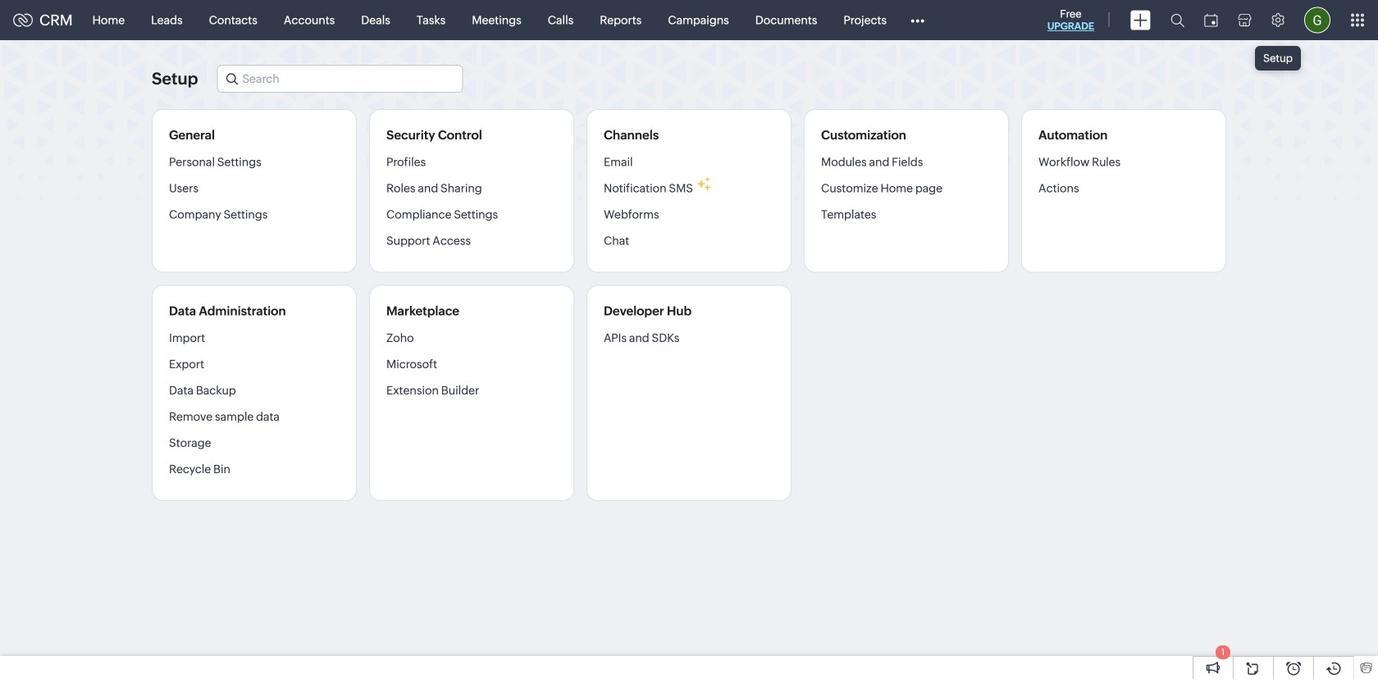 Task type: vqa. For each thing, say whether or not it's contained in the screenshot.
topmost CONTROL
no



Task type: locate. For each thing, give the bounding box(es) containing it.
search image
[[1171, 13, 1185, 27]]

create menu element
[[1121, 0, 1161, 40]]

search element
[[1161, 0, 1195, 40]]

None field
[[217, 65, 463, 93]]



Task type: describe. For each thing, give the bounding box(es) containing it.
logo image
[[13, 14, 33, 27]]

profile element
[[1295, 0, 1341, 40]]

Other Modules field
[[900, 7, 935, 33]]

create menu image
[[1131, 10, 1151, 30]]

calendar image
[[1205, 14, 1219, 27]]

Search text field
[[218, 66, 462, 92]]

profile image
[[1305, 7, 1331, 33]]



